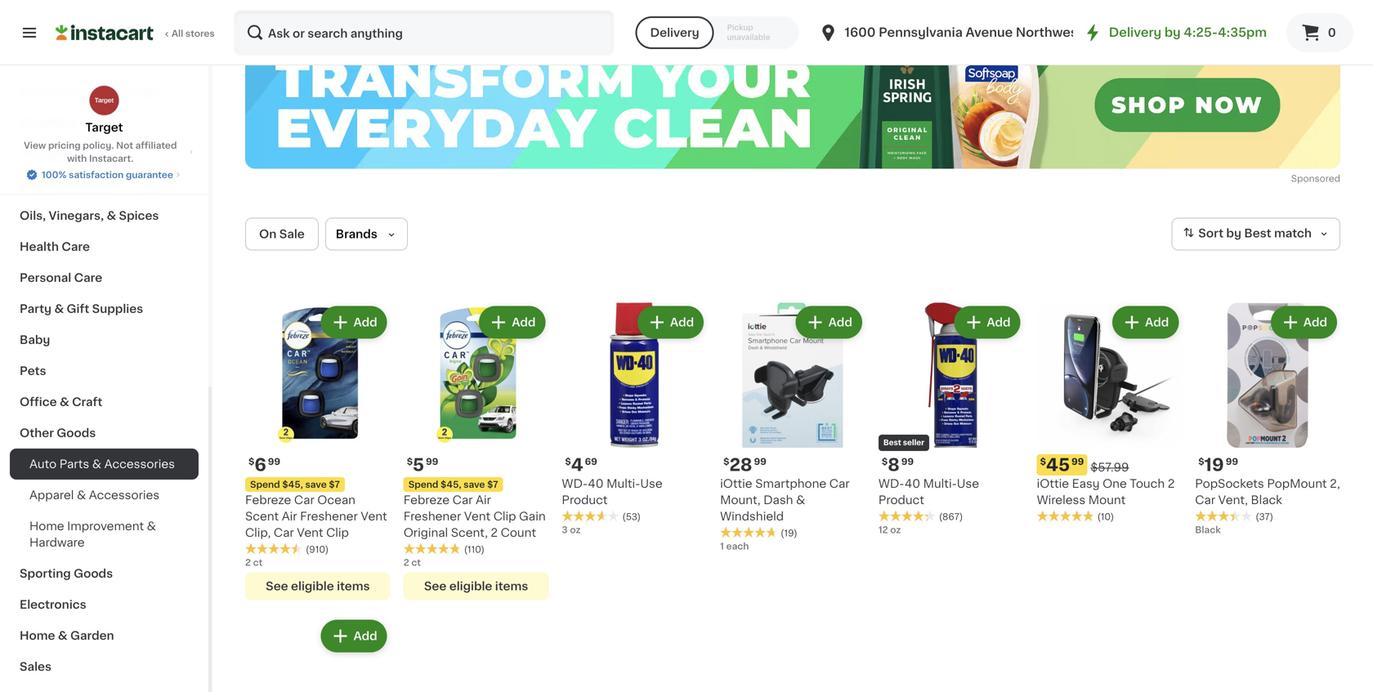 Task type: describe. For each thing, give the bounding box(es) containing it.
$ 8 99
[[882, 457, 914, 474]]

best match
[[1245, 228, 1312, 239]]

party
[[20, 303, 52, 315]]

1
[[720, 542, 724, 551]]

northwest
[[1016, 27, 1083, 38]]

febreze car ocean scent air freshener vent clip, car vent clip
[[245, 495, 387, 539]]

$ for 45
[[1041, 458, 1047, 467]]

oils,
[[20, 210, 46, 222]]

improvement
[[67, 521, 144, 532]]

other goods
[[20, 428, 96, 439]]

99 for 8
[[902, 458, 914, 467]]

with
[[67, 154, 87, 163]]

12
[[879, 526, 888, 535]]

sort by
[[1199, 228, 1242, 239]]

apparel & accessories
[[29, 490, 160, 501]]

spend $45, save $7 for 5
[[409, 481, 498, 490]]

affiliated
[[135, 141, 177, 150]]

one
[[1103, 479, 1127, 490]]

view
[[24, 141, 46, 150]]

product group containing 45
[[1037, 303, 1183, 524]]

baby link
[[10, 325, 199, 356]]

ct for 5
[[412, 559, 421, 568]]

2,
[[1330, 479, 1341, 490]]

car inside "popsockets popmount 2, car vent, black"
[[1196, 495, 1216, 506]]

oz for 8
[[891, 526, 901, 535]]

product group containing 28
[[720, 303, 866, 553]]

on
[[259, 229, 277, 240]]

see eligible items button for 5
[[404, 573, 549, 601]]

99 for 6
[[268, 458, 281, 467]]

all stores
[[172, 29, 215, 38]]

condiments & sauces
[[20, 55, 151, 66]]

(53)
[[623, 513, 641, 522]]

8
[[888, 457, 900, 474]]

dash
[[764, 495, 794, 506]]

(867)
[[939, 513, 963, 522]]

2 ct for 6
[[245, 559, 263, 568]]

pets
[[20, 365, 46, 377]]

sporting goods link
[[10, 558, 199, 590]]

canned
[[20, 86, 66, 97]]

personal care link
[[10, 262, 199, 294]]

save for 6
[[305, 481, 327, 490]]

spend $45, save $7 for 6
[[250, 481, 340, 490]]

product group containing 6
[[245, 303, 391, 601]]

baking essentials
[[20, 179, 123, 191]]

personal care
[[20, 272, 102, 284]]

0 horizontal spatial parts
[[59, 459, 89, 470]]

1600
[[845, 27, 876, 38]]

99 for 45
[[1072, 458, 1085, 467]]

match
[[1275, 228, 1312, 239]]

6
[[255, 457, 266, 474]]

breakfast
[[20, 117, 77, 128]]

spend for 6
[[250, 481, 280, 490]]

instacart logo image
[[56, 23, 154, 43]]

1600 pennsylvania avenue northwest
[[845, 27, 1083, 38]]

product group containing add
[[245, 617, 391, 693]]

scent
[[245, 511, 279, 523]]

sporting
[[20, 568, 71, 580]]

febreze car air freshener vent clip gain original scent, 2 count
[[404, 495, 546, 539]]

party & gift supplies link
[[10, 294, 199, 325]]

each
[[727, 542, 749, 551]]

see eligible items for 6
[[266, 581, 370, 593]]

• sponsored: transform your everyday clean. shop now. image
[[245, 32, 1341, 169]]

sporting goods
[[20, 568, 113, 580]]

multi- for 8
[[924, 479, 957, 490]]

5
[[413, 457, 424, 474]]

0 vertical spatial parts
[[310, 0, 377, 24]]

vent inside febreze car air freshener vent clip gain original scent, 2 count
[[464, 511, 491, 523]]

1 horizontal spatial auto
[[245, 0, 305, 24]]

accessories inside "link"
[[89, 490, 160, 501]]

4:35pm
[[1218, 27, 1267, 38]]

0 vertical spatial accessories
[[409, 0, 563, 24]]

19
[[1205, 457, 1225, 474]]

office & craft link
[[10, 387, 199, 418]]

supplies
[[92, 303, 143, 315]]

car inside iottie smartphone car mount, dash & windshield
[[830, 479, 850, 490]]

care for health care
[[62, 241, 90, 253]]

oils, vinegars, & spices link
[[10, 200, 199, 231]]

target logo image
[[89, 85, 120, 116]]

sales link
[[10, 652, 199, 683]]

household link
[[10, 138, 199, 169]]

febreze for 5
[[404, 495, 450, 506]]

stores
[[186, 29, 215, 38]]

4
[[571, 457, 584, 474]]

eligible for 5
[[450, 581, 493, 593]]

goods for sporting
[[74, 568, 113, 580]]

product for 8
[[879, 495, 925, 506]]

personal
[[20, 272, 71, 284]]

$ for 28
[[724, 458, 730, 467]]

$7 for 6
[[329, 481, 340, 490]]

$ for 4
[[565, 458, 571, 467]]

baby
[[20, 334, 50, 346]]

scent,
[[451, 528, 488, 539]]

air inside febreze car air freshener vent clip gain original scent, 2 count
[[476, 495, 491, 506]]

household
[[20, 148, 84, 159]]

Search field
[[235, 11, 613, 54]]

other goods link
[[10, 418, 199, 449]]

see eligible items for 5
[[424, 581, 528, 593]]

ct for 6
[[253, 559, 263, 568]]

freshener inside febreze car air freshener vent clip gain original scent, 2 count
[[404, 511, 461, 523]]

gift
[[67, 303, 89, 315]]

$45.99 original price: $57.99 element
[[1037, 455, 1183, 476]]

canned goods & soups
[[20, 86, 160, 97]]

windshield
[[720, 511, 784, 523]]

69
[[585, 458, 598, 467]]

45
[[1047, 457, 1070, 474]]

$ 45 99 $57.99 iottie easy one touch 2 wireless mount
[[1037, 457, 1175, 506]]

100% satisfaction guarantee
[[42, 170, 173, 179]]

clip inside febreze car air freshener vent clip gain original scent, 2 count
[[494, 511, 516, 523]]

$ for 6
[[249, 458, 255, 467]]

delivery by 4:25-4:35pm
[[1109, 27, 1267, 38]]

(910)
[[306, 546, 329, 555]]

100% satisfaction guarantee button
[[25, 165, 183, 182]]

by for delivery
[[1165, 27, 1181, 38]]

care for personal care
[[74, 272, 102, 284]]

all stores link
[[56, 10, 216, 56]]

wd-40 multi-use product for 8
[[879, 479, 980, 506]]

ocean
[[317, 495, 356, 506]]

wd-40 multi-use product for 4
[[562, 479, 663, 506]]

0 horizontal spatial black
[[1196, 526, 1221, 535]]

iottie inside $ 45 99 $57.99 iottie easy one touch 2 wireless mount
[[1037, 479, 1070, 490]]



Task type: locate. For each thing, give the bounding box(es) containing it.
items down count
[[495, 581, 528, 593]]

delivery inside button
[[650, 27, 700, 38]]

party & gift supplies
[[20, 303, 143, 315]]

clip up (910)
[[326, 528, 349, 539]]

$ up popsockets
[[1199, 458, 1205, 467]]

0 vertical spatial home
[[29, 521, 64, 532]]

1 vertical spatial clip
[[326, 528, 349, 539]]

1 $ from the left
[[249, 458, 255, 467]]

not
[[116, 141, 133, 150]]

1 spend from the left
[[250, 481, 280, 490]]

1 horizontal spatial 2 ct
[[404, 559, 421, 568]]

best left match
[[1245, 228, 1272, 239]]

see eligible items down (110)
[[424, 581, 528, 593]]

$45, for 5
[[441, 481, 462, 490]]

2 40 from the left
[[905, 479, 921, 490]]

oz right 3
[[570, 526, 581, 535]]

2 $45, from the left
[[441, 481, 462, 490]]

2 items from the left
[[495, 581, 528, 593]]

1 horizontal spatial auto parts & accessories
[[245, 0, 563, 24]]

wd- down 8
[[879, 479, 905, 490]]

99 inside $ 6 99
[[268, 458, 281, 467]]

3
[[562, 526, 568, 535]]

1 vertical spatial black
[[1196, 526, 1221, 535]]

0 horizontal spatial febreze
[[245, 495, 291, 506]]

see eligible items button down (910)
[[245, 573, 391, 601]]

car right smartphone
[[830, 479, 850, 490]]

12 oz
[[879, 526, 901, 535]]

eligible for 6
[[291, 581, 334, 593]]

1 febreze from the left
[[245, 495, 291, 506]]

1 see eligible items button from the left
[[245, 573, 391, 601]]

$ inside $ 4 69
[[565, 458, 571, 467]]

1 vertical spatial home
[[20, 630, 55, 642]]

oz for 4
[[570, 526, 581, 535]]

0 horizontal spatial 2 ct
[[245, 559, 263, 568]]

care inside personal care link
[[74, 272, 102, 284]]

iottie up wireless
[[1037, 479, 1070, 490]]

$ up "scent"
[[249, 458, 255, 467]]

eligible
[[291, 581, 334, 593], [450, 581, 493, 593]]

(10)
[[1098, 513, 1115, 522]]

easy
[[1072, 479, 1100, 490]]

2 down clip,
[[245, 559, 251, 568]]

home improvement & hardware
[[29, 521, 156, 549]]

0 horizontal spatial use
[[641, 479, 663, 490]]

black down vent, on the bottom right of page
[[1196, 526, 1221, 535]]

best inside field
[[1245, 228, 1272, 239]]

0 horizontal spatial auto
[[29, 459, 57, 470]]

1 product from the left
[[562, 495, 608, 506]]

$
[[249, 458, 255, 467], [407, 458, 413, 467], [724, 458, 730, 467], [1041, 458, 1047, 467], [565, 458, 571, 467], [882, 458, 888, 467], [1199, 458, 1205, 467]]

auto
[[245, 0, 305, 24], [29, 459, 57, 470]]

product up the 12 oz
[[879, 495, 925, 506]]

0 vertical spatial best
[[1245, 228, 1272, 239]]

baking
[[20, 179, 60, 191]]

$7 up febreze car air freshener vent clip gain original scent, 2 count
[[487, 481, 498, 490]]

2 see eligible items button from the left
[[404, 573, 549, 601]]

use up (867)
[[957, 479, 980, 490]]

1 vertical spatial parts
[[59, 459, 89, 470]]

0 horizontal spatial product
[[562, 495, 608, 506]]

1 oz from the left
[[570, 526, 581, 535]]

home for home & garden
[[20, 630, 55, 642]]

see eligible items button for 6
[[245, 573, 391, 601]]

care
[[62, 241, 90, 253], [74, 272, 102, 284]]

save up the ocean on the left bottom
[[305, 481, 327, 490]]

5 99 from the left
[[902, 458, 914, 467]]

air right "scent"
[[282, 511, 297, 523]]

4 $ from the left
[[1041, 458, 1047, 467]]

1 ct from the left
[[253, 559, 263, 568]]

6 99 from the left
[[1226, 458, 1239, 467]]

$45, up the febreze car ocean scent air freshener vent clip, car vent clip
[[282, 481, 303, 490]]

see eligible items down (910)
[[266, 581, 370, 593]]

items for 6
[[337, 581, 370, 593]]

1 iottie from the left
[[720, 479, 753, 490]]

goods down condiments & sauces
[[69, 86, 108, 97]]

care up party & gift supplies
[[74, 272, 102, 284]]

2 ct down "original"
[[404, 559, 421, 568]]

2 see from the left
[[424, 581, 447, 593]]

by inside field
[[1227, 228, 1242, 239]]

delivery button
[[636, 16, 714, 49]]

by right sort
[[1227, 228, 1242, 239]]

1 40 from the left
[[588, 479, 604, 490]]

1 vertical spatial air
[[282, 511, 297, 523]]

oz
[[570, 526, 581, 535], [891, 526, 901, 535]]

2 eligible from the left
[[450, 581, 493, 593]]

use for 4
[[641, 479, 663, 490]]

car left the ocean on the left bottom
[[294, 495, 315, 506]]

1 horizontal spatial freshener
[[404, 511, 461, 523]]

best seller
[[884, 440, 925, 447]]

1 horizontal spatial by
[[1227, 228, 1242, 239]]

2 ct down clip,
[[245, 559, 263, 568]]

best for best match
[[1245, 228, 1272, 239]]

spend down $ 5 99
[[409, 481, 439, 490]]

1 $45, from the left
[[282, 481, 303, 490]]

canned goods & soups link
[[10, 76, 199, 107]]

office & craft
[[20, 397, 102, 408]]

1 vertical spatial by
[[1227, 228, 1242, 239]]

items for 5
[[495, 581, 528, 593]]

1 horizontal spatial black
[[1251, 495, 1283, 506]]

other
[[20, 428, 54, 439]]

1 horizontal spatial see eligible items button
[[404, 573, 549, 601]]

1 horizontal spatial wd-40 multi-use product
[[879, 479, 980, 506]]

$45, for 6
[[282, 481, 303, 490]]

freshener inside the febreze car ocean scent air freshener vent clip, car vent clip
[[300, 511, 358, 523]]

multi- up (867)
[[924, 479, 957, 490]]

oz right 12
[[891, 526, 901, 535]]

2 product from the left
[[879, 495, 925, 506]]

40 for 4
[[588, 479, 604, 490]]

40 down the $ 8 99 at the bottom right of the page
[[905, 479, 921, 490]]

home for home improvement & hardware
[[29, 521, 64, 532]]

1 horizontal spatial use
[[957, 479, 980, 490]]

goods down craft
[[57, 428, 96, 439]]

2 99 from the left
[[426, 458, 439, 467]]

goods up electronics 'link'
[[74, 568, 113, 580]]

service type group
[[636, 16, 799, 49]]

1 horizontal spatial multi-
[[924, 479, 957, 490]]

by left '4:25-'
[[1165, 27, 1181, 38]]

0 horizontal spatial best
[[884, 440, 902, 447]]

2 ct from the left
[[412, 559, 421, 568]]

99 for 19
[[1226, 458, 1239, 467]]

0 vertical spatial auto
[[245, 0, 305, 24]]

0 horizontal spatial multi-
[[607, 479, 641, 490]]

clip inside the febreze car ocean scent air freshener vent clip, car vent clip
[[326, 528, 349, 539]]

goods for other
[[57, 428, 96, 439]]

0 horizontal spatial ct
[[253, 559, 263, 568]]

99 for 5
[[426, 458, 439, 467]]

1 horizontal spatial items
[[495, 581, 528, 593]]

febreze for 6
[[245, 495, 291, 506]]

$ 5 99
[[407, 457, 439, 474]]

0 horizontal spatial 40
[[588, 479, 604, 490]]

1 horizontal spatial see
[[424, 581, 447, 593]]

0 horizontal spatial eligible
[[291, 581, 334, 593]]

1 horizontal spatial best
[[1245, 228, 1272, 239]]

& inside "link"
[[77, 490, 86, 501]]

0 horizontal spatial see
[[266, 581, 288, 593]]

0 horizontal spatial wd-
[[562, 479, 588, 490]]

1 save from the left
[[305, 481, 327, 490]]

★★★★★
[[1037, 511, 1094, 522], [1037, 511, 1094, 522], [562, 511, 619, 522], [562, 511, 619, 522], [879, 511, 936, 522], [879, 511, 936, 522], [1196, 511, 1253, 522], [1196, 511, 1253, 522], [720, 527, 778, 538], [720, 527, 778, 538], [245, 543, 303, 555], [245, 543, 303, 555], [404, 543, 461, 555], [404, 543, 461, 555]]

3 99 from the left
[[754, 458, 767, 467]]

2 spend from the left
[[409, 481, 439, 490]]

0 horizontal spatial spend
[[250, 481, 280, 490]]

use for 8
[[957, 479, 980, 490]]

2 multi- from the left
[[924, 479, 957, 490]]

see for 5
[[424, 581, 447, 593]]

1 horizontal spatial wd-
[[879, 479, 905, 490]]

2 inside $ 45 99 $57.99 iottie easy one touch 2 wireless mount
[[1168, 479, 1175, 490]]

2 oz from the left
[[891, 526, 901, 535]]

0 horizontal spatial wd-40 multi-use product
[[562, 479, 663, 506]]

1 items from the left
[[337, 581, 370, 593]]

multi- for 4
[[607, 479, 641, 490]]

40
[[588, 479, 604, 490], [905, 479, 921, 490]]

2 $ from the left
[[407, 458, 413, 467]]

0 horizontal spatial see eligible items button
[[245, 573, 391, 601]]

(19)
[[781, 529, 798, 538]]

$ inside $ 5 99
[[407, 458, 413, 467]]

1 horizontal spatial iottie
[[1037, 479, 1070, 490]]

iottie inside iottie smartphone car mount, dash & windshield
[[720, 479, 753, 490]]

soups
[[123, 86, 160, 97]]

99 inside $ 28 99
[[754, 458, 767, 467]]

condiments & sauces link
[[10, 45, 199, 76]]

1 freshener from the left
[[300, 511, 358, 523]]

1 2 ct from the left
[[245, 559, 263, 568]]

office
[[20, 397, 57, 408]]

2 2 ct from the left
[[404, 559, 421, 568]]

& inside home improvement & hardware
[[147, 521, 156, 532]]

$7 for 5
[[487, 481, 498, 490]]

1 horizontal spatial see eligible items
[[424, 581, 528, 593]]

1 see eligible items from the left
[[266, 581, 370, 593]]

wd-40 multi-use product
[[562, 479, 663, 506], [879, 479, 980, 506]]

1 vertical spatial accessories
[[104, 459, 175, 470]]

$ up mount,
[[724, 458, 730, 467]]

$ for 19
[[1199, 458, 1205, 467]]

goods for canned
[[69, 86, 108, 97]]

2 see eligible items from the left
[[424, 581, 528, 593]]

1 spend $45, save $7 from the left
[[250, 481, 340, 490]]

car
[[830, 479, 850, 490], [294, 495, 315, 506], [453, 495, 473, 506], [1196, 495, 1216, 506], [274, 528, 294, 539]]

mount,
[[720, 495, 761, 506]]

vinegars,
[[49, 210, 104, 222]]

$ inside '$ 19 99'
[[1199, 458, 1205, 467]]

2 inside febreze car air freshener vent clip gain original scent, 2 count
[[491, 528, 498, 539]]

0 horizontal spatial freshener
[[300, 511, 358, 523]]

$ for 8
[[882, 458, 888, 467]]

1 horizontal spatial clip
[[494, 511, 516, 523]]

$ up wireless
[[1041, 458, 1047, 467]]

0
[[1328, 27, 1337, 38]]

air
[[476, 495, 491, 506], [282, 511, 297, 523]]

goods inside 'link'
[[57, 428, 96, 439]]

satisfaction
[[69, 170, 124, 179]]

0 vertical spatial black
[[1251, 495, 1283, 506]]

febreze inside the febreze car ocean scent air freshener vent clip, car vent clip
[[245, 495, 291, 506]]

2 vertical spatial accessories
[[89, 490, 160, 501]]

1 horizontal spatial parts
[[310, 0, 377, 24]]

goods
[[69, 86, 108, 97], [57, 428, 96, 439], [74, 568, 113, 580]]

0 horizontal spatial iottie
[[720, 479, 753, 490]]

oils, vinegars, & spices
[[20, 210, 159, 222]]

brands
[[336, 229, 378, 240]]

99 inside '$ 19 99'
[[1226, 458, 1239, 467]]

99 inside $ 5 99
[[426, 458, 439, 467]]

$57.99
[[1091, 462, 1130, 474]]

7 $ from the left
[[1199, 458, 1205, 467]]

40 for 8
[[905, 479, 921, 490]]

1 wd-40 multi-use product from the left
[[562, 479, 663, 506]]

1 wd- from the left
[[562, 479, 588, 490]]

product group containing 19
[[1196, 303, 1341, 537]]

0 horizontal spatial see eligible items
[[266, 581, 370, 593]]

(37)
[[1256, 513, 1274, 522]]

1 see from the left
[[266, 581, 288, 593]]

1 horizontal spatial eligible
[[450, 581, 493, 593]]

0 vertical spatial clip
[[494, 511, 516, 523]]

0 horizontal spatial auto parts & accessories
[[29, 459, 175, 470]]

febreze up "scent"
[[245, 495, 291, 506]]

spend for 5
[[409, 481, 439, 490]]

None search field
[[234, 10, 614, 56]]

2 freshener from the left
[[404, 511, 461, 523]]

febreze inside febreze car air freshener vent clip gain original scent, 2 count
[[404, 495, 450, 506]]

1 horizontal spatial febreze
[[404, 495, 450, 506]]

wd-40 multi-use product up (867)
[[879, 479, 980, 506]]

popsockets
[[1196, 479, 1265, 490]]

product up 3 oz
[[562, 495, 608, 506]]

best left seller
[[884, 440, 902, 447]]

sale
[[279, 229, 305, 240]]

0 horizontal spatial oz
[[570, 526, 581, 535]]

iottie
[[720, 479, 753, 490], [1037, 479, 1070, 490]]

home up "sales"
[[20, 630, 55, 642]]

breakfast link
[[10, 107, 199, 138]]

product group
[[245, 303, 391, 601], [404, 303, 549, 601], [562, 303, 707, 537], [720, 303, 866, 553], [879, 303, 1024, 537], [1037, 303, 1183, 524], [1196, 303, 1341, 537], [245, 617, 391, 693]]

99 right 5
[[426, 458, 439, 467]]

items down the febreze car ocean scent air freshener vent clip, car vent clip
[[337, 581, 370, 593]]

0 horizontal spatial spend $45, save $7
[[250, 481, 340, 490]]

use up (53)
[[641, 479, 663, 490]]

baking essentials link
[[10, 169, 199, 200]]

2 wd-40 multi-use product from the left
[[879, 479, 980, 506]]

wd- for 4
[[562, 479, 588, 490]]

best for best seller
[[884, 440, 902, 447]]

1 horizontal spatial $7
[[487, 481, 498, 490]]

see down "original"
[[424, 581, 447, 593]]

0 horizontal spatial delivery
[[650, 27, 700, 38]]

spend $45, save $7 down $ 5 99
[[409, 481, 498, 490]]

sauces
[[107, 55, 151, 66]]

2 use from the left
[[957, 479, 980, 490]]

home improvement & hardware link
[[10, 511, 199, 558]]

care down vinegars,
[[62, 241, 90, 253]]

1 99 from the left
[[268, 458, 281, 467]]

$7 up the ocean on the left bottom
[[329, 481, 340, 490]]

0 horizontal spatial items
[[337, 581, 370, 593]]

2 spend $45, save $7 from the left
[[409, 481, 498, 490]]

0 vertical spatial air
[[476, 495, 491, 506]]

air inside the febreze car ocean scent air freshener vent clip, car vent clip
[[282, 511, 297, 523]]

1 horizontal spatial spend $45, save $7
[[409, 481, 498, 490]]

spices
[[119, 210, 159, 222]]

$ inside the $ 8 99
[[882, 458, 888, 467]]

1 horizontal spatial save
[[464, 481, 485, 490]]

smartphone
[[756, 479, 827, 490]]

2 horizontal spatial vent
[[464, 511, 491, 523]]

save up febreze car air freshener vent clip gain original scent, 2 count
[[464, 481, 485, 490]]

1 horizontal spatial product
[[879, 495, 925, 506]]

2 febreze from the left
[[404, 495, 450, 506]]

multi- up (53)
[[607, 479, 641, 490]]

see eligible items button down (110)
[[404, 573, 549, 601]]

product
[[562, 495, 608, 506], [879, 495, 925, 506]]

1 vertical spatial best
[[884, 440, 902, 447]]

by inside "link"
[[1165, 27, 1181, 38]]

0 vertical spatial goods
[[69, 86, 108, 97]]

count
[[501, 528, 536, 539]]

wd- down 4
[[562, 479, 588, 490]]

1 horizontal spatial oz
[[891, 526, 901, 535]]

& inside iottie smartphone car mount, dash & windshield
[[796, 495, 806, 506]]

99 right 19
[[1226, 458, 1239, 467]]

by for sort
[[1227, 228, 1242, 239]]

black inside "popsockets popmount 2, car vent, black"
[[1251, 495, 1283, 506]]

home up hardware
[[29, 521, 64, 532]]

pricing
[[48, 141, 81, 150]]

0 vertical spatial care
[[62, 241, 90, 253]]

on sale button
[[245, 218, 319, 251]]

see for 6
[[266, 581, 288, 593]]

2 ct
[[245, 559, 263, 568], [404, 559, 421, 568]]

1 horizontal spatial $45,
[[441, 481, 462, 490]]

$ inside $ 28 99
[[724, 458, 730, 467]]

condiments
[[20, 55, 92, 66]]

1 horizontal spatial air
[[476, 495, 491, 506]]

see down clip,
[[266, 581, 288, 593]]

1 multi- from the left
[[607, 479, 641, 490]]

0 vertical spatial auto parts & accessories
[[245, 0, 563, 24]]

product for 4
[[562, 495, 608, 506]]

0 horizontal spatial $45,
[[282, 481, 303, 490]]

$45, up febreze car air freshener vent clip gain original scent, 2 count
[[441, 481, 462, 490]]

$ left 69 at the left of page
[[565, 458, 571, 467]]

health care link
[[10, 231, 199, 262]]

1 vertical spatial care
[[74, 272, 102, 284]]

save for 5
[[464, 481, 485, 490]]

0 horizontal spatial air
[[282, 511, 297, 523]]

99 inside $ 45 99 $57.99 iottie easy one touch 2 wireless mount
[[1072, 458, 1085, 467]]

&
[[383, 0, 403, 24], [95, 55, 105, 66], [111, 86, 120, 97], [107, 210, 116, 222], [54, 303, 64, 315], [60, 397, 69, 408], [92, 459, 101, 470], [77, 490, 86, 501], [796, 495, 806, 506], [147, 521, 156, 532], [58, 630, 68, 642]]

clip up count
[[494, 511, 516, 523]]

40 down 69 at the left of page
[[588, 479, 604, 490]]

$ up "original"
[[407, 458, 413, 467]]

craft
[[72, 397, 102, 408]]

freshener up "original"
[[404, 511, 461, 523]]

febreze up "original"
[[404, 495, 450, 506]]

3 oz
[[562, 526, 581, 535]]

$ 4 69
[[565, 457, 598, 474]]

2 right "touch"
[[1168, 479, 1175, 490]]

0 vertical spatial by
[[1165, 27, 1181, 38]]

home inside home improvement & hardware
[[29, 521, 64, 532]]

wd- for 8
[[879, 479, 905, 490]]

eligible down (110)
[[450, 581, 493, 593]]

1 horizontal spatial spend
[[409, 481, 439, 490]]

ct down "original"
[[412, 559, 421, 568]]

1 each
[[720, 542, 749, 551]]

multi-
[[607, 479, 641, 490], [924, 479, 957, 490]]

delivery for delivery
[[650, 27, 700, 38]]

$ down best seller
[[882, 458, 888, 467]]

1 use from the left
[[641, 479, 663, 490]]

health
[[20, 241, 59, 253]]

2 left count
[[491, 528, 498, 539]]

99 right 28
[[754, 458, 767, 467]]

home & garden
[[20, 630, 114, 642]]

2 vertical spatial goods
[[74, 568, 113, 580]]

car left vent, on the bottom right of page
[[1196, 495, 1216, 506]]

99 inside the $ 8 99
[[902, 458, 914, 467]]

vent,
[[1219, 495, 1248, 506]]

1 horizontal spatial delivery
[[1109, 27, 1162, 38]]

2 iottie from the left
[[1037, 479, 1070, 490]]

4:25-
[[1184, 27, 1218, 38]]

$ for 5
[[407, 458, 413, 467]]

0 horizontal spatial save
[[305, 481, 327, 490]]

1 horizontal spatial vent
[[361, 511, 387, 523]]

1 horizontal spatial 40
[[905, 479, 921, 490]]

delivery inside "link"
[[1109, 27, 1162, 38]]

$ inside $ 45 99 $57.99 iottie easy one touch 2 wireless mount
[[1041, 458, 1047, 467]]

freshener down the ocean on the left bottom
[[300, 511, 358, 523]]

auto parts & accessories link
[[10, 449, 199, 480]]

2 ct for 5
[[404, 559, 421, 568]]

iottie up mount,
[[720, 479, 753, 490]]

2 $7 from the left
[[487, 481, 498, 490]]

wd-
[[562, 479, 588, 490], [879, 479, 905, 490]]

instacart.
[[89, 154, 134, 163]]

2 down "original"
[[404, 559, 409, 568]]

car inside febreze car air freshener vent clip gain original scent, 2 count
[[453, 495, 473, 506]]

eligible down (910)
[[291, 581, 334, 593]]

99 right 45
[[1072, 458, 1085, 467]]

ct down clip,
[[253, 559, 263, 568]]

iottie smartphone car mount, dash & windshield
[[720, 479, 850, 523]]

car up scent,
[[453, 495, 473, 506]]

6 $ from the left
[[882, 458, 888, 467]]

electronics
[[20, 599, 86, 611]]

product group containing 8
[[879, 303, 1024, 537]]

care inside health care link
[[62, 241, 90, 253]]

0 horizontal spatial $7
[[329, 481, 340, 490]]

1 vertical spatial auto parts & accessories
[[29, 459, 175, 470]]

clip,
[[245, 528, 271, 539]]

1 eligible from the left
[[291, 581, 334, 593]]

car right clip,
[[274, 528, 294, 539]]

wireless
[[1037, 495, 1086, 506]]

delivery for delivery by 4:25-4:35pm
[[1109, 27, 1162, 38]]

spend down $ 6 99
[[250, 481, 280, 490]]

garden
[[70, 630, 114, 642]]

1 $7 from the left
[[329, 481, 340, 490]]

2 wd- from the left
[[879, 479, 905, 490]]

clip
[[494, 511, 516, 523], [326, 528, 349, 539]]

product group containing 5
[[404, 303, 549, 601]]

on sale
[[259, 229, 305, 240]]

5 $ from the left
[[565, 458, 571, 467]]

1 vertical spatial auto
[[29, 459, 57, 470]]

wd-40 multi-use product up (53)
[[562, 479, 663, 506]]

Best match Sort by field
[[1172, 218, 1341, 251]]

1 vertical spatial goods
[[57, 428, 96, 439]]

touch
[[1130, 479, 1165, 490]]

99 right 8
[[902, 458, 914, 467]]

0 horizontal spatial by
[[1165, 27, 1181, 38]]

$ inside $ 6 99
[[249, 458, 255, 467]]

99 for 28
[[754, 458, 767, 467]]

black up (37)
[[1251, 495, 1283, 506]]

hardware
[[29, 537, 85, 549]]

1 horizontal spatial ct
[[412, 559, 421, 568]]

3 $ from the left
[[724, 458, 730, 467]]

0 horizontal spatial vent
[[297, 528, 323, 539]]

spend $45, save $7 down $ 6 99
[[250, 481, 340, 490]]

99 right 6
[[268, 458, 281, 467]]

0 horizontal spatial clip
[[326, 528, 349, 539]]

4 99 from the left
[[1072, 458, 1085, 467]]

2 save from the left
[[464, 481, 485, 490]]

sales
[[20, 661, 52, 673]]

air up scent,
[[476, 495, 491, 506]]

product group containing 4
[[562, 303, 707, 537]]



Task type: vqa. For each thing, say whether or not it's contained in the screenshot.
Seafood
no



